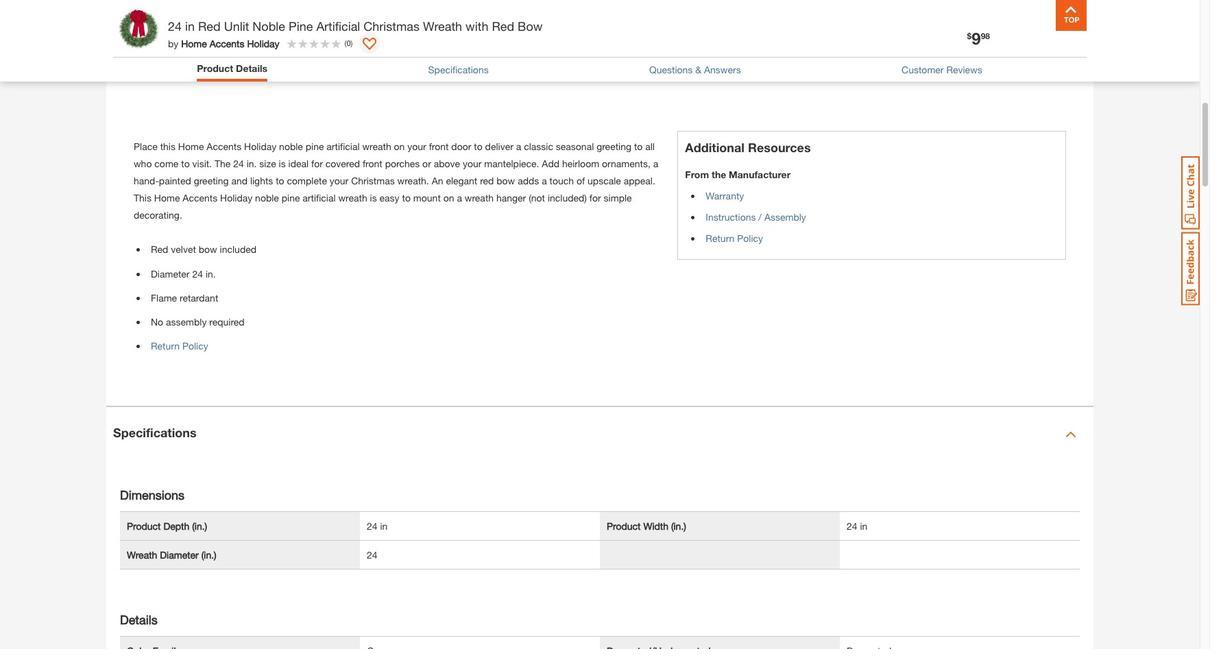 Task type: describe. For each thing, give the bounding box(es) containing it.
place this home accents holiday noble pine artificial wreath on your front door to deliver a classic seasonal greeting to all who come to visit. the 24 in. size is ideal for covered front porches or above your mantelpiece. add heirloom ornaments, a hand-painted greeting and lights to complete your christmas wreath. an elegant red bow adds a touch of upscale appeal. this home accents holiday noble pine artificial wreath is easy to mount on a wreath hanger (not included) for simple decorating.
[[134, 140, 658, 221]]

included)
[[548, 192, 587, 204]]

instructions / assembly
[[706, 211, 806, 222]]

to left all
[[634, 140, 643, 152]]

porches
[[385, 157, 420, 169]]

with
[[466, 19, 488, 34]]

0 vertical spatial policy
[[737, 232, 763, 244]]

98
[[981, 31, 990, 41]]

of
[[577, 175, 585, 186]]

easy
[[380, 192, 399, 204]]

questions & answers
[[649, 64, 741, 75]]

deliver
[[485, 140, 513, 152]]

2 horizontal spatial in
[[860, 521, 868, 532]]

to right door
[[474, 140, 483, 152]]

complete
[[287, 175, 327, 186]]

product width (in.)
[[607, 521, 686, 532]]

1 vertical spatial greeting
[[194, 175, 229, 186]]

seasonal
[[556, 140, 594, 152]]

24 in red unlit noble pine artificial christmas wreath with red bow
[[168, 19, 543, 34]]

1 vertical spatial on
[[443, 192, 454, 204]]

wreath diameter (in.)
[[127, 549, 216, 561]]

come
[[154, 157, 179, 169]]

from the manufacturer
[[685, 168, 791, 180]]

place
[[134, 140, 158, 152]]

(
[[345, 38, 347, 47]]

warranty
[[706, 190, 744, 201]]

0 vertical spatial artificial
[[327, 140, 360, 152]]

(in.) for wreath diameter (in.)
[[201, 549, 216, 561]]

elegant
[[446, 175, 477, 186]]

2 vertical spatial accents
[[183, 192, 217, 204]]

product down by home accents holiday
[[197, 62, 233, 74]]

0 vertical spatial diameter
[[151, 268, 190, 279]]

$
[[967, 31, 972, 41]]

0 horizontal spatial in.
[[206, 268, 216, 279]]

a right adds
[[542, 175, 547, 186]]

required
[[209, 316, 245, 328]]

resources
[[748, 140, 811, 155]]

1 vertical spatial return policy
[[151, 340, 208, 352]]

heirloom
[[562, 157, 599, 169]]

width
[[643, 521, 669, 532]]

the
[[215, 157, 231, 169]]

visit.
[[192, 157, 212, 169]]

artificial
[[316, 19, 360, 34]]

product depth (in.)
[[127, 521, 207, 532]]

answers
[[704, 64, 741, 75]]

2 horizontal spatial red
[[492, 19, 514, 34]]

mount
[[413, 192, 441, 204]]

1 vertical spatial front
[[363, 157, 382, 169]]

feedback link image
[[1181, 232, 1200, 306]]

instructions
[[706, 211, 756, 222]]

(not
[[529, 192, 545, 204]]

(in.) for product width (in.)
[[671, 521, 686, 532]]

2 24 in from the left
[[847, 521, 868, 532]]

product left width
[[607, 521, 641, 532]]

$ 9 98
[[967, 29, 990, 48]]

0 vertical spatial home
[[181, 37, 207, 49]]

painted
[[159, 175, 191, 186]]

wreath down red
[[465, 192, 494, 204]]

24 inside place this home accents holiday noble pine artificial wreath on your front door to deliver a classic seasonal greeting to all who come to visit. the 24 in. size is ideal for covered front porches or above your mantelpiece. add heirloom ornaments, a hand-painted greeting and lights to complete your christmas wreath. an elegant red bow adds a touch of upscale appeal. this home accents holiday noble pine artificial wreath is easy to mount on a wreath hanger (not included) for simple decorating.
[[233, 157, 244, 169]]

0 horizontal spatial details
[[120, 613, 157, 628]]

velvet
[[171, 244, 196, 255]]

depth
[[163, 521, 189, 532]]

bow inside place this home accents holiday noble pine artificial wreath on your front door to deliver a classic seasonal greeting to all who come to visit. the 24 in. size is ideal for covered front porches or above your mantelpiece. add heirloom ornaments, a hand-painted greeting and lights to complete your christmas wreath. an elegant red bow adds a touch of upscale appeal. this home accents holiday noble pine artificial wreath is easy to mount on a wreath hanger (not included) for simple decorating.
[[497, 175, 515, 186]]

hanger
[[496, 192, 526, 204]]

a down all
[[653, 157, 658, 169]]

1 horizontal spatial wreath
[[423, 19, 462, 34]]

additional
[[685, 140, 745, 155]]

0 vertical spatial return policy
[[706, 232, 763, 244]]

1 vertical spatial artificial
[[303, 192, 336, 204]]

the
[[712, 168, 726, 180]]

by
[[168, 37, 178, 49]]

no
[[151, 316, 163, 328]]

customer reviews
[[902, 64, 982, 75]]

display image
[[363, 38, 377, 51]]

reviews
[[946, 64, 982, 75]]

0 horizontal spatial is
[[279, 157, 286, 169]]

)
[[351, 38, 353, 47]]

a up 'mantelpiece.'
[[516, 140, 521, 152]]

all
[[645, 140, 655, 152]]

classic
[[524, 140, 553, 152]]

flame retardant
[[151, 292, 218, 304]]

who
[[134, 157, 152, 169]]

above
[[434, 157, 460, 169]]

&
[[695, 64, 701, 75]]

appeal.
[[624, 175, 655, 186]]

to left visit.
[[181, 157, 190, 169]]

0 horizontal spatial red
[[151, 244, 168, 255]]

to right easy
[[402, 192, 411, 204]]

door
[[451, 140, 471, 152]]

1 vertical spatial diameter
[[160, 549, 199, 561]]

red velvet bow included
[[151, 244, 256, 255]]

0 vertical spatial holiday
[[247, 37, 279, 49]]

1 vertical spatial specifications
[[113, 425, 197, 440]]

an
[[432, 175, 443, 186]]

0
[[347, 38, 351, 47]]

0 vertical spatial greeting
[[597, 140, 631, 152]]

size
[[259, 157, 276, 169]]

1 vertical spatial return
[[151, 340, 180, 352]]

this
[[160, 140, 175, 152]]

1 horizontal spatial red
[[198, 19, 221, 34]]

adds
[[518, 175, 539, 186]]

customer
[[902, 64, 944, 75]]

this
[[134, 192, 151, 204]]



Task type: vqa. For each thing, say whether or not it's contained in the screenshot.
(IN.) for Product Width (in.)
yes



Task type: locate. For each thing, give the bounding box(es) containing it.
covered
[[326, 157, 360, 169]]

bow right the velvet on the top left
[[199, 244, 217, 255]]

christmas up easy
[[351, 175, 395, 186]]

(in.) right width
[[671, 521, 686, 532]]

by home accents holiday
[[168, 37, 279, 49]]

on down elegant
[[443, 192, 454, 204]]

on
[[394, 140, 405, 152], [443, 192, 454, 204]]

hand-
[[134, 175, 159, 186]]

0 vertical spatial christmas
[[364, 19, 420, 34]]

( 0 )
[[345, 38, 353, 47]]

accents
[[210, 37, 244, 49], [207, 140, 241, 152], [183, 192, 217, 204]]

1 horizontal spatial noble
[[279, 140, 303, 152]]

1 horizontal spatial details
[[163, 61, 204, 76]]

is right size
[[279, 157, 286, 169]]

0 vertical spatial pine
[[306, 140, 324, 152]]

red up by home accents holiday
[[198, 19, 221, 34]]

greeting up ornaments, at top
[[597, 140, 631, 152]]

red
[[198, 19, 221, 34], [492, 19, 514, 34], [151, 244, 168, 255]]

2 horizontal spatial your
[[463, 157, 482, 169]]

0 vertical spatial return
[[706, 232, 735, 244]]

policy down 'no assembly required'
[[182, 340, 208, 352]]

diameter down "depth"
[[160, 549, 199, 561]]

1 vertical spatial wreath
[[127, 549, 157, 561]]

on up porches
[[394, 140, 405, 152]]

0 vertical spatial bow
[[497, 175, 515, 186]]

red
[[480, 175, 494, 186]]

is
[[279, 157, 286, 169], [370, 192, 377, 204]]

1 horizontal spatial for
[[590, 192, 601, 204]]

1 vertical spatial in.
[[206, 268, 216, 279]]

front up above
[[429, 140, 449, 152]]

details
[[163, 61, 204, 76], [236, 62, 267, 74], [120, 613, 157, 628]]

2 vertical spatial your
[[330, 175, 349, 186]]

wreath down covered
[[338, 192, 367, 204]]

policy down instructions / assembly link
[[737, 232, 763, 244]]

1 24 in from the left
[[367, 521, 388, 532]]

0 vertical spatial wreath
[[423, 19, 462, 34]]

pine
[[289, 19, 313, 34]]

questions & answers button
[[649, 62, 741, 77], [649, 62, 741, 77]]

0 vertical spatial is
[[279, 157, 286, 169]]

instructions / assembly link
[[706, 211, 806, 222]]

return policy link down assembly
[[151, 340, 208, 352]]

0 horizontal spatial 24 in
[[367, 521, 388, 532]]

noble up ideal
[[279, 140, 303, 152]]

pine down complete
[[282, 192, 300, 204]]

0 horizontal spatial noble
[[255, 192, 279, 204]]

in. left size
[[247, 157, 257, 169]]

home up visit.
[[178, 140, 204, 152]]

your up elegant
[[463, 157, 482, 169]]

0 horizontal spatial return policy
[[151, 340, 208, 352]]

artificial down complete
[[303, 192, 336, 204]]

1 vertical spatial your
[[463, 157, 482, 169]]

1 vertical spatial return policy link
[[151, 340, 208, 352]]

or
[[422, 157, 431, 169]]

to right 'lights'
[[276, 175, 284, 186]]

0 horizontal spatial bow
[[199, 244, 217, 255]]

0 vertical spatial your
[[407, 140, 426, 152]]

1 horizontal spatial pine
[[306, 140, 324, 152]]

christmas
[[364, 19, 420, 34], [351, 175, 395, 186]]

holiday up size
[[244, 140, 276, 152]]

0 horizontal spatial in
[[185, 19, 195, 34]]

a
[[516, 140, 521, 152], [653, 157, 658, 169], [542, 175, 547, 186], [457, 192, 462, 204]]

questions
[[649, 64, 693, 75]]

home down painted
[[154, 192, 180, 204]]

assembly
[[166, 316, 207, 328]]

0 vertical spatial on
[[394, 140, 405, 152]]

diameter up flame
[[151, 268, 190, 279]]

return down no
[[151, 340, 180, 352]]

1 vertical spatial holiday
[[244, 140, 276, 152]]

return policy down assembly
[[151, 340, 208, 352]]

diameter 24 in.
[[151, 268, 216, 279]]

0 vertical spatial front
[[429, 140, 449, 152]]

christmas inside place this home accents holiday noble pine artificial wreath on your front door to deliver a classic seasonal greeting to all who come to visit. the 24 in. size is ideal for covered front porches or above your mantelpiece. add heirloom ornaments, a hand-painted greeting and lights to complete your christmas wreath. an elegant red bow adds a touch of upscale appeal. this home accents holiday noble pine artificial wreath is easy to mount on a wreath hanger (not included) for simple decorating.
[[351, 175, 395, 186]]

(in.) right "depth"
[[192, 521, 207, 532]]

home right by
[[181, 37, 207, 49]]

accents down unlit
[[210, 37, 244, 49]]

home
[[181, 37, 207, 49], [178, 140, 204, 152], [154, 192, 180, 204]]

1 vertical spatial home
[[178, 140, 204, 152]]

red left the velvet on the top left
[[151, 244, 168, 255]]

0 horizontal spatial front
[[363, 157, 382, 169]]

product details down by home accents holiday
[[197, 62, 267, 74]]

your up 'or'
[[407, 140, 426, 152]]

live chat image
[[1181, 156, 1200, 230]]

1 horizontal spatial bow
[[497, 175, 515, 186]]

product details down by
[[113, 61, 204, 76]]

unlit
[[224, 19, 249, 34]]

christmas up 'display' image
[[364, 19, 420, 34]]

wreath down product depth (in.)
[[127, 549, 157, 561]]

1 horizontal spatial policy
[[737, 232, 763, 244]]

1 horizontal spatial front
[[429, 140, 449, 152]]

2 vertical spatial home
[[154, 192, 180, 204]]

0 vertical spatial in.
[[247, 157, 257, 169]]

front
[[429, 140, 449, 152], [363, 157, 382, 169]]

1 horizontal spatial specifications
[[428, 64, 489, 75]]

included
[[220, 244, 256, 255]]

bow
[[518, 19, 543, 34]]

0 horizontal spatial return
[[151, 340, 180, 352]]

artificial up covered
[[327, 140, 360, 152]]

a down elegant
[[457, 192, 462, 204]]

in.
[[247, 157, 257, 169], [206, 268, 216, 279]]

9
[[972, 29, 981, 48]]

0 horizontal spatial specifications
[[113, 425, 197, 440]]

1 horizontal spatial is
[[370, 192, 377, 204]]

0 vertical spatial specifications
[[428, 64, 489, 75]]

accents down painted
[[183, 192, 217, 204]]

1 horizontal spatial in.
[[247, 157, 257, 169]]

0 horizontal spatial policy
[[182, 340, 208, 352]]

noble
[[279, 140, 303, 152], [255, 192, 279, 204]]

holiday down and
[[220, 192, 252, 204]]

0 horizontal spatial for
[[311, 157, 323, 169]]

wreath up porches
[[362, 140, 391, 152]]

0 vertical spatial return policy link
[[706, 232, 763, 244]]

24 in
[[367, 521, 388, 532], [847, 521, 868, 532]]

return policy link
[[706, 232, 763, 244], [151, 340, 208, 352]]

1 horizontal spatial greeting
[[597, 140, 631, 152]]

0 horizontal spatial greeting
[[194, 175, 229, 186]]

noble
[[253, 19, 285, 34]]

to
[[474, 140, 483, 152], [634, 140, 643, 152], [181, 157, 190, 169], [276, 175, 284, 186], [402, 192, 411, 204]]

1 vertical spatial policy
[[182, 340, 208, 352]]

manufacturer
[[729, 168, 791, 180]]

accents up the the
[[207, 140, 241, 152]]

caret image
[[1065, 429, 1076, 440]]

decorating.
[[134, 209, 182, 221]]

top button
[[1056, 0, 1087, 31]]

1 horizontal spatial return policy link
[[706, 232, 763, 244]]

wreath
[[423, 19, 462, 34], [127, 549, 157, 561]]

simple
[[604, 192, 632, 204]]

front right covered
[[363, 157, 382, 169]]

0 horizontal spatial wreath
[[127, 549, 157, 561]]

specifications down with
[[428, 64, 489, 75]]

in. inside place this home accents holiday noble pine artificial wreath on your front door to deliver a classic seasonal greeting to all who come to visit. the 24 in. size is ideal for covered front porches or above your mantelpiece. add heirloom ornaments, a hand-painted greeting and lights to complete your christmas wreath. an elegant red bow adds a touch of upscale appeal. this home accents holiday noble pine artificial wreath is easy to mount on a wreath hanger (not included) for simple decorating.
[[247, 157, 257, 169]]

retardant
[[180, 292, 218, 304]]

(in.) down product depth (in.)
[[201, 549, 216, 561]]

1 horizontal spatial on
[[443, 192, 454, 204]]

for down "upscale"
[[590, 192, 601, 204]]

touch
[[550, 175, 574, 186]]

0 horizontal spatial on
[[394, 140, 405, 152]]

greeting
[[597, 140, 631, 152], [194, 175, 229, 186]]

specifications
[[428, 64, 489, 75], [113, 425, 197, 440]]

1 vertical spatial christmas
[[351, 175, 395, 186]]

upscale
[[588, 175, 621, 186]]

return policy down instructions
[[706, 232, 763, 244]]

wreath
[[362, 140, 391, 152], [338, 192, 367, 204], [465, 192, 494, 204]]

bow up hanger in the left top of the page
[[497, 175, 515, 186]]

1 vertical spatial accents
[[207, 140, 241, 152]]

0 horizontal spatial return policy link
[[151, 340, 208, 352]]

your down covered
[[330, 175, 349, 186]]

pine
[[306, 140, 324, 152], [282, 192, 300, 204]]

and
[[231, 175, 248, 186]]

diameter
[[151, 268, 190, 279], [160, 549, 199, 561]]

0 vertical spatial for
[[311, 157, 323, 169]]

1 horizontal spatial return
[[706, 232, 735, 244]]

assembly
[[764, 211, 806, 222]]

0 horizontal spatial your
[[330, 175, 349, 186]]

return policy link down instructions
[[706, 232, 763, 244]]

0 vertical spatial noble
[[279, 140, 303, 152]]

ornaments,
[[602, 157, 651, 169]]

specifications up dimensions
[[113, 425, 197, 440]]

add
[[542, 157, 560, 169]]

(in.) for product depth (in.)
[[192, 521, 207, 532]]

1 vertical spatial for
[[590, 192, 601, 204]]

(in.)
[[192, 521, 207, 532], [671, 521, 686, 532], [201, 549, 216, 561]]

lights
[[250, 175, 273, 186]]

return policy
[[706, 232, 763, 244], [151, 340, 208, 352]]

1 vertical spatial is
[[370, 192, 377, 204]]

warranty link
[[706, 190, 744, 201]]

1 horizontal spatial in
[[380, 521, 388, 532]]

pine up ideal
[[306, 140, 324, 152]]

2 vertical spatial holiday
[[220, 192, 252, 204]]

mantelpiece.
[[484, 157, 539, 169]]

1 horizontal spatial your
[[407, 140, 426, 152]]

product down dimensions
[[127, 521, 161, 532]]

return down instructions
[[706, 232, 735, 244]]

in. down the red velvet bow included
[[206, 268, 216, 279]]

noble down 'lights'
[[255, 192, 279, 204]]

holiday down noble
[[247, 37, 279, 49]]

product details
[[113, 61, 204, 76], [197, 62, 267, 74]]

wreath left with
[[423, 19, 462, 34]]

2 horizontal spatial details
[[236, 62, 267, 74]]

product down product image
[[113, 61, 160, 76]]

1 horizontal spatial return policy
[[706, 232, 763, 244]]

additional resources
[[685, 140, 811, 155]]

greeting down visit.
[[194, 175, 229, 186]]

for right ideal
[[311, 157, 323, 169]]

red right with
[[492, 19, 514, 34]]

is left easy
[[370, 192, 377, 204]]

24
[[168, 19, 182, 34], [233, 157, 244, 169], [192, 268, 203, 279], [367, 521, 378, 532], [847, 521, 857, 532], [367, 549, 378, 561]]

0 vertical spatial accents
[[210, 37, 244, 49]]

flame
[[151, 292, 177, 304]]

no assembly required
[[151, 316, 245, 328]]

1 vertical spatial pine
[[282, 192, 300, 204]]

1 vertical spatial bow
[[199, 244, 217, 255]]

/
[[759, 211, 762, 222]]

product
[[113, 61, 160, 76], [197, 62, 233, 74], [127, 521, 161, 532], [607, 521, 641, 532]]

wreath.
[[397, 175, 429, 186]]

1 vertical spatial noble
[[255, 192, 279, 204]]

dimensions
[[120, 488, 184, 503]]

1 horizontal spatial 24 in
[[847, 521, 868, 532]]

product image image
[[117, 7, 161, 51]]

0 horizontal spatial pine
[[282, 192, 300, 204]]

artificial
[[327, 140, 360, 152], [303, 192, 336, 204]]

from
[[685, 168, 709, 180]]

ideal
[[288, 157, 309, 169]]



